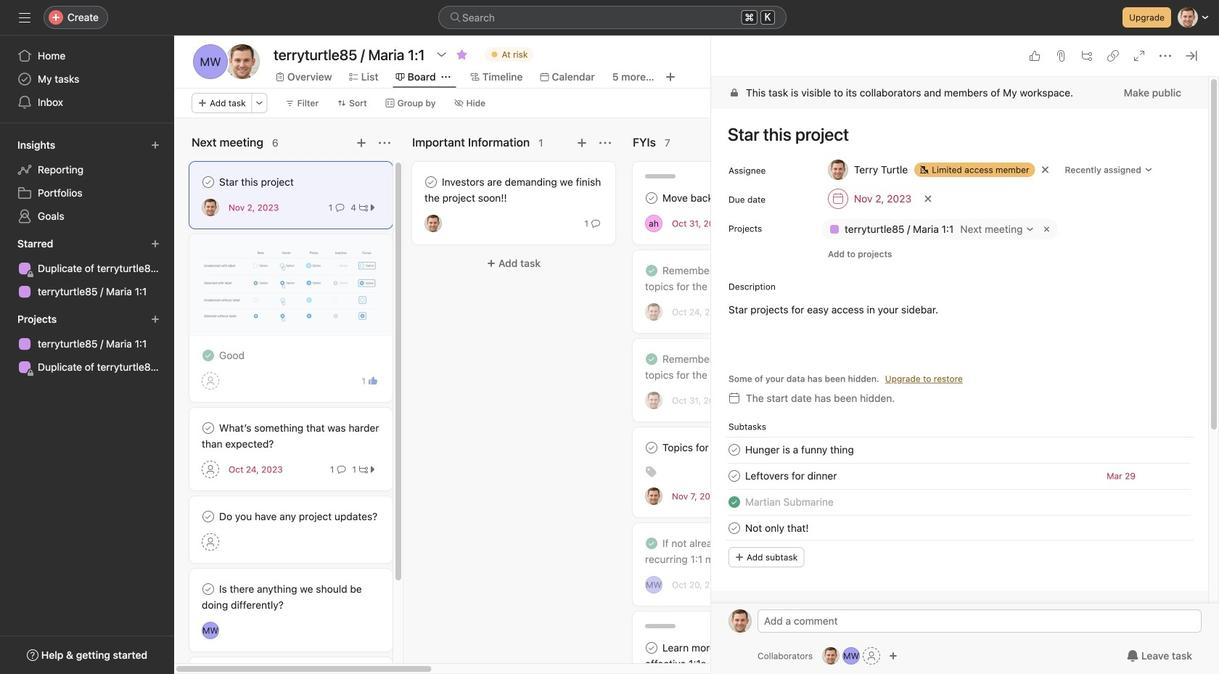 Task type: describe. For each thing, give the bounding box(es) containing it.
completed image for the middle completed checkbox
[[643, 351, 660, 368]]

projects element
[[0, 306, 174, 382]]

mark complete checkbox inside list item
[[726, 467, 743, 485]]

remove assignee image
[[1041, 165, 1050, 174]]

open user profile image
[[729, 610, 752, 633]]

star this project dialog
[[711, 0, 1219, 674]]

completed image
[[643, 262, 660, 279]]

new insights image
[[151, 141, 160, 149]]

1 list item from the top
[[711, 437, 1208, 463]]

completed image for the left completed checkbox
[[200, 347, 217, 364]]

1 comment image
[[591, 219, 600, 228]]

attachments: add a file to this task, star this project image
[[1055, 50, 1067, 62]]

more section actions image for first add task 'icon'
[[379, 137, 390, 149]]

1 horizontal spatial completed checkbox
[[643, 351, 660, 368]]

1 vertical spatial 1 comment image
[[337, 465, 346, 474]]

add subtask image
[[1081, 50, 1093, 62]]

0 vertical spatial 1 comment image
[[335, 203, 344, 212]]

completed image for right completed checkbox
[[726, 494, 743, 511]]

hide sidebar image
[[19, 12, 30, 23]]

more actions for this task image
[[1160, 50, 1171, 62]]

full screen image
[[1134, 50, 1145, 62]]

add tab image
[[665, 71, 676, 83]]

2 completed checkbox from the top
[[643, 535, 660, 552]]

remove image
[[1041, 224, 1053, 235]]

close details image
[[1186, 50, 1197, 62]]



Task type: locate. For each thing, give the bounding box(es) containing it.
None field
[[438, 6, 787, 29]]

2 add task image from the left
[[576, 137, 588, 149]]

Mark complete checkbox
[[200, 173, 217, 191], [726, 441, 743, 459], [200, 508, 217, 525], [726, 520, 743, 537], [200, 581, 217, 598], [643, 639, 660, 657]]

1 like. you liked this task image
[[369, 377, 377, 385]]

global element
[[0, 36, 174, 123]]

add task image
[[356, 137, 367, 149], [576, 137, 588, 149]]

2 horizontal spatial completed checkbox
[[726, 494, 743, 511]]

more section actions image
[[379, 137, 390, 149], [599, 137, 611, 149]]

toggle assignee popover image
[[425, 215, 442, 232], [645, 215, 663, 232], [645, 303, 663, 321], [202, 622, 219, 639]]

2 list item from the top
[[711, 463, 1208, 489]]

1 comment image
[[335, 203, 344, 212], [337, 465, 346, 474]]

0 horizontal spatial add task image
[[356, 137, 367, 149]]

0 horizontal spatial add or remove collaborators image
[[843, 647, 860, 665]]

2 task name text field from the top
[[745, 520, 809, 536]]

add items to starred image
[[151, 239, 160, 248]]

more section actions image for 2nd add task 'icon' from the left
[[599, 137, 611, 149]]

show options image
[[436, 49, 447, 60]]

mark complete image
[[200, 419, 217, 437], [726, 441, 743, 459], [726, 467, 743, 485], [200, 581, 217, 598]]

1 horizontal spatial add task image
[[576, 137, 588, 149]]

new project or portfolio image
[[151, 315, 160, 324]]

1 more section actions image from the left
[[379, 137, 390, 149]]

Search tasks, projects, and more text field
[[438, 6, 787, 29]]

mark complete image
[[200, 173, 217, 191], [422, 173, 440, 191], [643, 189, 660, 207], [643, 439, 660, 456], [200, 508, 217, 525], [726, 520, 743, 537], [643, 639, 660, 657]]

0 vertical spatial task name text field
[[718, 118, 1191, 151]]

insights element
[[0, 132, 174, 231]]

copy task link image
[[1107, 50, 1119, 62]]

1 vertical spatial completed checkbox
[[643, 535, 660, 552]]

1 horizontal spatial add or remove collaborators image
[[889, 652, 898, 660]]

2 more section actions image from the left
[[599, 137, 611, 149]]

Task Name text field
[[745, 442, 854, 458], [745, 520, 809, 536]]

0 vertical spatial task name text field
[[745, 442, 854, 458]]

None text field
[[270, 41, 429, 67]]

1 task name text field from the top
[[745, 442, 854, 458]]

1 add task image from the left
[[356, 137, 367, 149]]

more actions image
[[255, 99, 264, 107]]

Task Name text field
[[718, 118, 1191, 151], [745, 468, 837, 484], [745, 494, 834, 510]]

main content
[[711, 77, 1208, 674]]

Completed checkbox
[[643, 262, 660, 279], [643, 535, 660, 552]]

0 vertical spatial completed checkbox
[[643, 262, 660, 279]]

0 horizontal spatial completed checkbox
[[200, 347, 217, 364]]

completed image for first completed option from the bottom
[[643, 535, 660, 552]]

3 list item from the top
[[711, 489, 1208, 515]]

remove from starred image
[[456, 49, 468, 60]]

list item
[[711, 437, 1208, 463], [711, 463, 1208, 489], [711, 489, 1208, 515], [711, 515, 1208, 541]]

0 horizontal spatial more section actions image
[[379, 137, 390, 149]]

completed image
[[200, 347, 217, 364], [643, 351, 660, 368], [726, 494, 743, 511], [643, 535, 660, 552]]

clear due date image
[[924, 194, 933, 203]]

Completed checkbox
[[200, 347, 217, 364], [643, 351, 660, 368], [726, 494, 743, 511]]

4 list item from the top
[[711, 515, 1208, 541]]

starred element
[[0, 231, 174, 306]]

2 vertical spatial task name text field
[[745, 494, 834, 510]]

1 vertical spatial task name text field
[[745, 520, 809, 536]]

main content inside 'star this project' dialog
[[711, 77, 1208, 674]]

add or remove collaborators image
[[822, 647, 840, 665]]

Mark complete checkbox
[[422, 173, 440, 191], [643, 189, 660, 207], [200, 419, 217, 437], [643, 439, 660, 456], [726, 467, 743, 485]]

1 vertical spatial task name text field
[[745, 468, 837, 484]]

0 likes. click to like this task image
[[1029, 50, 1041, 62]]

tab actions image
[[442, 73, 450, 81]]

toggle assignee popover image
[[202, 199, 219, 216], [645, 392, 663, 409], [645, 488, 663, 505], [645, 576, 663, 594]]

1 completed checkbox from the top
[[643, 262, 660, 279]]

add or remove collaborators image
[[843, 647, 860, 665], [889, 652, 898, 660]]

1 horizontal spatial more section actions image
[[599, 137, 611, 149]]



Task type: vqa. For each thing, say whether or not it's contained in the screenshot.
bottommost Mark complete option
yes



